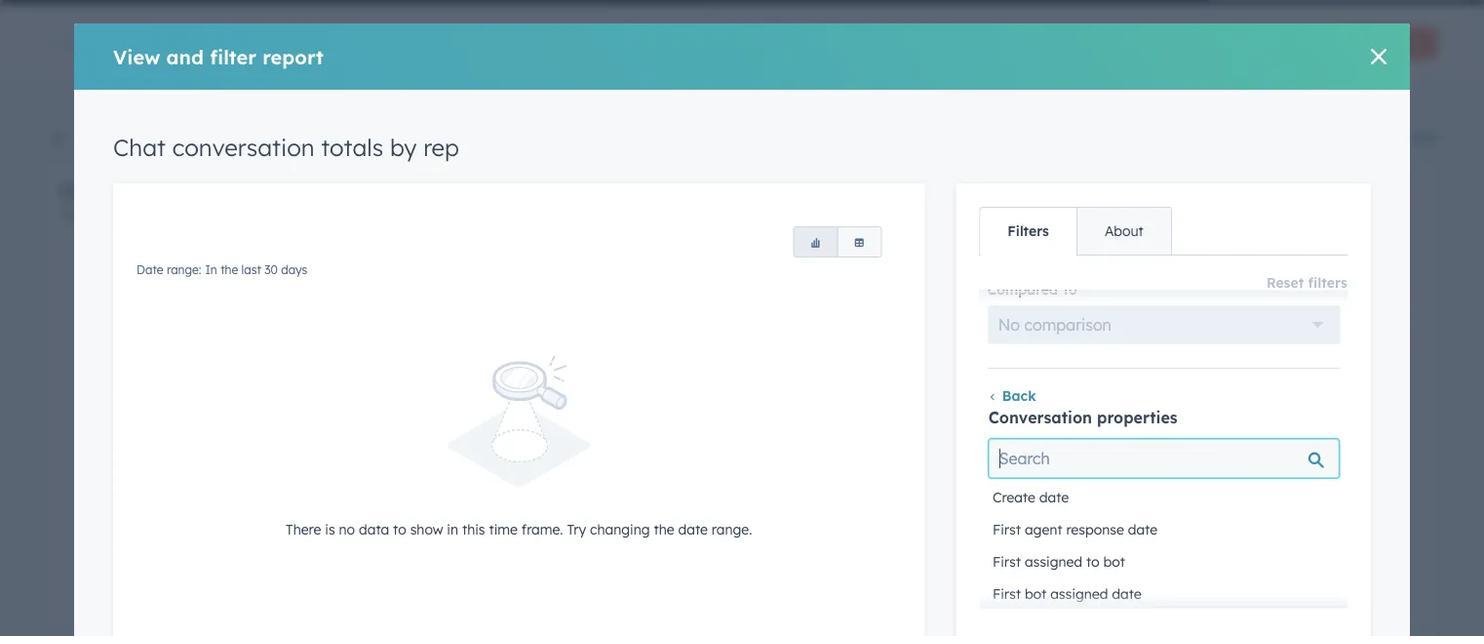 Task type: locate. For each thing, give the bounding box(es) containing it.
date left range.
[[679, 521, 708, 538]]

report right filter
[[263, 45, 324, 69]]

time up in
[[435, 480, 464, 497]]

no for chat conversation totals by rep
[[275, 480, 294, 497]]

response up first assigned to bot
[[1066, 522, 1124, 539]]

rep
[[424, 133, 460, 162], [279, 181, 305, 200]]

1 no data to show for this time frame. from the left
[[275, 480, 509, 497]]

no
[[998, 316, 1020, 336], [275, 480, 294, 497], [976, 480, 995, 497]]

0 vertical spatial first
[[992, 522, 1021, 539]]

no data to show for this time frame. inside chat conversation totals by url element
[[976, 480, 1210, 497]]

time down search search field
[[1135, 480, 1164, 497]]

date
[[59, 207, 85, 221], [137, 263, 163, 278]]

frame.
[[468, 480, 509, 497], [1168, 480, 1210, 497], [522, 521, 563, 538]]

last inside chat conversation totals by rep dialog
[[242, 263, 261, 278]]

add report
[[1350, 36, 1410, 50]]

1 vertical spatial range:
[[167, 263, 202, 278]]

conversations agent first response time
[[338, 122, 485, 152]]

totals
[[321, 133, 384, 162], [206, 181, 251, 200], [907, 181, 951, 200]]

1 vertical spatial the
[[221, 263, 238, 278]]

0 horizontal spatial no
[[275, 480, 294, 497]]

2 horizontal spatial by
[[956, 181, 975, 200]]

1 horizontal spatial data
[[359, 521, 389, 538]]

2 vertical spatial first
[[992, 586, 1021, 603]]

for inside chat conversation totals by rep element
[[386, 480, 404, 497]]

days
[[904, 207, 930, 221], [281, 263, 308, 278]]

by
[[390, 133, 417, 162], [255, 181, 275, 200], [956, 181, 975, 200]]

show for chat conversation totals by url
[[1050, 480, 1083, 497]]

conversation for in the last 30 days
[[801, 181, 902, 200]]

data inside chat conversation totals by rep element
[[298, 480, 328, 497]]

last
[[864, 207, 884, 221], [242, 263, 261, 278]]

1 horizontal spatial conversations
[[214, 122, 298, 137]]

url
[[980, 181, 1012, 200]]

1 first from the top
[[992, 522, 1021, 539]]

group inside chat conversation totals by rep dialog
[[793, 227, 882, 258]]

no data to show for this time frame. for chat conversation totals by url
[[976, 480, 1210, 497]]

report
[[1376, 36, 1410, 50], [263, 45, 324, 69]]

chat conversation totals by rep element
[[47, 168, 738, 625]]

chat conversation totals by rep inside dialog
[[113, 133, 460, 162]]

1 horizontal spatial frame.
[[522, 521, 563, 538]]

totals right id
[[321, 133, 384, 162]]

2 horizontal spatial show
[[1050, 480, 1083, 497]]

frame. down search search field
[[1168, 480, 1210, 497]]

0 horizontal spatial data
[[298, 480, 328, 497]]

conversation up in the last 30 days
[[801, 181, 902, 200]]

data up there
[[298, 480, 328, 497]]

0 horizontal spatial totals
[[206, 181, 251, 200]]

row group inside chat conversation totals by rep dialog
[[989, 282, 1340, 636]]

agent
[[1025, 522, 1062, 539]]

date
[[1039, 490, 1069, 507], [679, 521, 708, 538], [1128, 522, 1157, 539], [1112, 586, 1141, 603]]

response inside conversations agent first response time
[[403, 137, 456, 152]]

by right agent on the left
[[390, 133, 417, 162]]

2 conversations from the left
[[214, 122, 298, 137]]

totals for in the last 30 days
[[907, 181, 951, 200]]

show inside chat conversation totals by rep element
[[349, 480, 382, 497]]

first agent response date
[[992, 522, 1157, 539]]

2 first from the top
[[992, 554, 1021, 571]]

chat overview button
[[72, 28, 243, 56]]

0 horizontal spatial this
[[408, 480, 431, 497]]

data up agent
[[998, 480, 1029, 497]]

there is no data to show in this time frame. try changing the date range.
[[286, 521, 752, 538]]

row group containing create date
[[989, 282, 1340, 636]]

report inside popup button
[[1376, 36, 1410, 50]]

2 horizontal spatial no
[[998, 316, 1020, 336]]

report right add
[[1376, 36, 1410, 50]]

about link
[[1077, 208, 1171, 255]]

0 vertical spatial create
[[1020, 36, 1057, 50]]

first up first bot assigned date
[[992, 554, 1021, 571]]

frame. inside chat conversation totals by rep element
[[468, 480, 509, 497]]

owner
[[91, 137, 129, 152]]

conversations for owner
[[91, 122, 174, 137]]

conversation properties
[[989, 409, 1178, 428]]

changing
[[590, 521, 650, 538]]

1 horizontal spatial this
[[462, 521, 485, 538]]

comparison
[[1024, 316, 1112, 336]]

None button
[[793, 227, 838, 258], [837, 227, 882, 258], [793, 227, 838, 258], [837, 227, 882, 258]]

first inside first agent response date button
[[992, 522, 1021, 539]]

1 horizontal spatial no data to show for this time frame.
[[976, 480, 1210, 497]]

everyone
[[1315, 128, 1378, 145]]

no up there
[[275, 480, 294, 497]]

data for chat conversation totals by rep
[[298, 480, 328, 497]]

0 horizontal spatial rep
[[279, 181, 305, 200]]

no comparison button
[[988, 306, 1340, 345]]

0 vertical spatial in
[[828, 207, 840, 221]]

date inside chat conversation totals by rep element
[[59, 207, 85, 221]]

0 horizontal spatial in
[[205, 263, 217, 278]]

to
[[332, 480, 345, 497], [1033, 480, 1046, 497], [393, 521, 407, 538], [1086, 554, 1099, 571]]

no data to show for this time frame. up no on the left bottom of page
[[275, 480, 509, 497]]

show for chat conversation totals by rep
[[349, 480, 382, 497]]

for inside chat conversation totals by url element
[[1087, 480, 1105, 497]]

create inside chat overview banner
[[1020, 36, 1057, 50]]

1 horizontal spatial by
[[390, 133, 417, 162]]

1 horizontal spatial rep
[[424, 133, 460, 162]]

2 vertical spatial the
[[654, 521, 675, 538]]

thread
[[214, 137, 256, 152]]

0 vertical spatial response
[[403, 137, 456, 152]]

days inside chat conversation totals by url element
[[904, 207, 930, 221]]

time inside conversations agent first response time
[[459, 137, 485, 152]]

0 vertical spatial range:
[[89, 207, 123, 221]]

actions
[[1165, 36, 1205, 50]]

1 vertical spatial create
[[992, 490, 1035, 507]]

0 horizontal spatial conversations
[[91, 122, 174, 137]]

2 horizontal spatial this
[[1109, 480, 1132, 497]]

show up no on the left bottom of page
[[349, 480, 382, 497]]

first inside first bot assigned date button
[[992, 586, 1021, 603]]

0 vertical spatial rep
[[424, 133, 460, 162]]

view
[[113, 45, 160, 69]]

no inside chat conversation totals by rep element
[[275, 480, 294, 497]]

data
[[298, 480, 328, 497], [998, 480, 1029, 497], [359, 521, 389, 538]]

0 horizontal spatial no data to show for this time frame.
[[275, 480, 509, 497]]

1 horizontal spatial 30
[[887, 207, 900, 221]]

1 horizontal spatial no
[[976, 480, 995, 497]]

1 vertical spatial last
[[242, 263, 261, 278]]

show
[[349, 480, 382, 497], [1050, 480, 1083, 497], [410, 521, 443, 538]]

range: for date range:
[[89, 207, 123, 221]]

1 horizontal spatial days
[[904, 207, 930, 221]]

time right in
[[489, 521, 518, 538]]

create
[[1020, 36, 1057, 50], [992, 490, 1035, 507]]

by left url
[[956, 181, 975, 200]]

0 horizontal spatial last
[[242, 263, 261, 278]]

data right no on the left bottom of page
[[359, 521, 389, 538]]

chat conversation totals by rep
[[113, 133, 460, 162], [59, 181, 305, 200]]

assigned down agent
[[1025, 554, 1082, 571]]

1 vertical spatial in
[[205, 263, 217, 278]]

chat conversation totals by rep dialog
[[74, 24, 1411, 636]]

1 vertical spatial first
[[992, 554, 1021, 571]]

chat overview
[[72, 30, 217, 54]]

2 horizontal spatial data
[[998, 480, 1029, 497]]

first
[[992, 522, 1021, 539], [992, 554, 1021, 571], [992, 586, 1021, 603]]

tab list
[[980, 207, 1172, 256]]

conversation down filter
[[172, 133, 315, 162]]

no data to show for this time frame.
[[275, 480, 509, 497], [976, 480, 1210, 497]]

0 horizontal spatial range:
[[89, 207, 123, 221]]

totals down thread
[[206, 181, 251, 200]]

0 horizontal spatial response
[[403, 137, 456, 152]]

chat overview banner
[[47, 21, 1438, 59]]

filters
[[1309, 275, 1348, 292]]

frame. up there is no data to show in this time frame. try changing the date range. in the bottom of the page
[[468, 480, 509, 497]]

report inside chat conversation totals by rep dialog
[[263, 45, 324, 69]]

actions button
[[1148, 27, 1234, 59]]

0 vertical spatial last
[[864, 207, 884, 221]]

0 horizontal spatial the
[[221, 263, 238, 278]]

first bot assigned date button
[[989, 579, 1340, 611]]

3 conversations from the left
[[338, 122, 421, 137]]

frame. left try
[[522, 521, 563, 538]]

in
[[828, 207, 840, 221], [205, 263, 217, 278]]

1 vertical spatial date
[[137, 263, 163, 278]]

conversation
[[172, 133, 315, 162], [100, 181, 202, 200], [801, 181, 902, 200]]

bot
[[1103, 554, 1125, 571], [1025, 586, 1046, 603]]

range:
[[89, 207, 123, 221], [167, 263, 202, 278]]

frame. inside chat conversation totals by url element
[[1168, 480, 1210, 497]]

create inside row group
[[992, 490, 1035, 507]]

conversations
[[91, 122, 174, 137], [214, 122, 298, 137], [338, 122, 421, 137]]

range: inside chat conversation totals by rep element
[[89, 207, 123, 221]]

this for chat conversation totals by url
[[1109, 480, 1132, 497]]

time inside chat conversation totals by rep element
[[435, 480, 464, 497]]

totals up in the last 30 days
[[907, 181, 951, 200]]

first for first agent response date
[[992, 522, 1021, 539]]

show inside chat conversation totals by rep dialog
[[410, 521, 443, 538]]

3 first from the top
[[992, 586, 1021, 603]]

date inside chat conversation totals by rep dialog
[[137, 263, 163, 278]]

response inside first agent response date button
[[1066, 522, 1124, 539]]

0 horizontal spatial days
[[281, 263, 308, 278]]

by inside dialog
[[390, 133, 417, 162]]

create left dashboard
[[1020, 36, 1057, 50]]

1 horizontal spatial range:
[[167, 263, 202, 278]]

bot down first assigned to bot
[[1025, 586, 1046, 603]]

chat
[[72, 30, 118, 54], [113, 133, 166, 162], [59, 181, 95, 200], [759, 181, 796, 200]]

conversation inside dialog
[[172, 133, 315, 162]]

data inside chat conversation totals by url element
[[998, 480, 1029, 497]]

2 horizontal spatial totals
[[907, 181, 951, 200]]

tab list containing filters
[[980, 207, 1172, 256]]

compared to
[[988, 282, 1077, 299]]

date range:
[[59, 207, 123, 221]]

first bot assigned date
[[992, 586, 1141, 603]]

no data to show for this time frame. up first agent response date
[[976, 480, 1210, 497]]

30
[[887, 207, 900, 221], [265, 263, 278, 278]]

1 vertical spatial 30
[[265, 263, 278, 278]]

range: for date range: in the last 30 days
[[167, 263, 202, 278]]

assigned down first assigned to bot
[[1050, 586, 1108, 603]]

conversations inside conversations agent first response time
[[338, 122, 421, 137]]

0 horizontal spatial date
[[59, 207, 85, 221]]

2 horizontal spatial conversations
[[338, 122, 421, 137]]

0 vertical spatial 30
[[887, 207, 900, 221]]

1 horizontal spatial in
[[828, 207, 840, 221]]

2 for from the left
[[1087, 480, 1105, 497]]

by down id
[[255, 181, 275, 200]]

last inside chat conversation totals by url element
[[864, 207, 884, 221]]

1 horizontal spatial show
[[410, 521, 443, 538]]

share button
[[1245, 27, 1322, 59]]

first inside first assigned to bot button
[[992, 554, 1021, 571]]

reset filters
[[1267, 275, 1348, 292]]

conversation down conversations owner
[[100, 181, 202, 200]]

no inside chat conversation totals by url element
[[976, 480, 995, 497]]

show up first agent response date
[[1050, 480, 1083, 497]]

show left in
[[410, 521, 443, 538]]

everyone can edit button
[[1315, 125, 1438, 149]]

0 vertical spatial bot
[[1103, 554, 1125, 571]]

0 vertical spatial days
[[904, 207, 930, 221]]

compared
[[988, 282, 1058, 299]]

bot down first agent response date
[[1103, 554, 1125, 571]]

frame. inside chat conversation totals by rep dialog
[[522, 521, 563, 538]]

time right first
[[459, 137, 485, 152]]

0 horizontal spatial for
[[386, 480, 404, 497]]

0 vertical spatial assigned
[[1025, 554, 1082, 571]]

range: inside chat conversation totals by rep dialog
[[167, 263, 202, 278]]

date range: in the last 30 days
[[137, 263, 308, 278]]

1 horizontal spatial last
[[864, 207, 884, 221]]

by for date range:
[[255, 181, 275, 200]]

response right first
[[403, 137, 456, 152]]

1 horizontal spatial response
[[1066, 522, 1124, 539]]

0 horizontal spatial by
[[255, 181, 275, 200]]

no data to show for this time frame. inside chat conversation totals by rep element
[[275, 480, 509, 497]]

create up agent
[[992, 490, 1035, 507]]

back
[[1002, 388, 1036, 405]]

share
[[1262, 36, 1294, 50]]

0 horizontal spatial report
[[263, 45, 324, 69]]

2 no data to show for this time frame. from the left
[[976, 480, 1210, 497]]

to right no on the left bottom of page
[[393, 521, 407, 538]]

for
[[386, 480, 404, 497], [1087, 480, 1105, 497]]

properties
[[1097, 409, 1178, 428]]

1 vertical spatial rep
[[279, 181, 305, 200]]

response
[[403, 137, 456, 152], [1066, 522, 1124, 539]]

rep down the conversations thread id
[[279, 181, 305, 200]]

0 vertical spatial date
[[59, 207, 85, 221]]

group
[[793, 227, 882, 258]]

the
[[843, 207, 861, 221], [221, 263, 238, 278], [654, 521, 675, 538]]

chat conversation totals by url element
[[747, 168, 1438, 625]]

1 horizontal spatial for
[[1087, 480, 1105, 497]]

first left agent
[[992, 522, 1021, 539]]

2 horizontal spatial the
[[843, 207, 861, 221]]

1 conversations from the left
[[91, 122, 174, 137]]

0 horizontal spatial frame.
[[468, 480, 509, 497]]

1 for from the left
[[386, 480, 404, 497]]

2 horizontal spatial frame.
[[1168, 480, 1210, 497]]

reset filters button
[[1267, 272, 1348, 295]]

1 vertical spatial assigned
[[1050, 586, 1108, 603]]

no down compared
[[998, 316, 1020, 336]]

1 horizontal spatial date
[[137, 263, 163, 278]]

the inside chat conversation totals by url element
[[843, 207, 861, 221]]

and
[[166, 45, 204, 69]]

first down first assigned to bot
[[992, 586, 1021, 603]]

0 horizontal spatial 30
[[265, 263, 278, 278]]

0 horizontal spatial show
[[349, 480, 382, 497]]

no down conversation
[[976, 480, 995, 497]]

1 vertical spatial days
[[281, 263, 308, 278]]

this inside chat conversation totals by rep element
[[408, 480, 431, 497]]

is
[[325, 521, 335, 538]]

row group
[[989, 282, 1340, 636]]

totals for date range:
[[206, 181, 251, 200]]

for for rep
[[386, 480, 404, 497]]

0 vertical spatial chat conversation totals by rep
[[113, 133, 460, 162]]

to down first agent response date
[[1086, 554, 1099, 571]]

1 horizontal spatial report
[[1376, 36, 1410, 50]]

1 horizontal spatial the
[[654, 521, 675, 538]]

show inside chat conversation totals by url element
[[1050, 480, 1083, 497]]

conversation
[[989, 409, 1092, 428]]

0 vertical spatial the
[[843, 207, 861, 221]]

time
[[459, 137, 485, 152], [435, 480, 464, 497], [1135, 480, 1164, 497], [489, 521, 518, 538]]

this
[[408, 480, 431, 497], [1109, 480, 1132, 497], [462, 521, 485, 538]]

1 vertical spatial response
[[1066, 522, 1124, 539]]

this inside chat conversation totals by url element
[[1109, 480, 1132, 497]]

1 horizontal spatial totals
[[321, 133, 384, 162]]

assigned
[[1025, 554, 1082, 571], [1050, 586, 1108, 603]]

0 horizontal spatial bot
[[1025, 586, 1046, 603]]

rep right first
[[424, 133, 460, 162]]



Task type: describe. For each thing, give the bounding box(es) containing it.
no inside popup button
[[998, 316, 1020, 336]]

by for in the last 30 days
[[956, 181, 975, 200]]

add report button
[[1334, 27, 1438, 59]]

there
[[286, 521, 321, 538]]

in inside chat conversation totals by url element
[[828, 207, 840, 221]]

first assigned to bot button
[[989, 546, 1340, 579]]

close image
[[1372, 49, 1387, 65]]

date for date range:
[[59, 207, 85, 221]]

create date
[[992, 490, 1069, 507]]

reset
[[1267, 275, 1305, 292]]

back button
[[988, 388, 1036, 405]]

frame. for url
[[1168, 480, 1210, 497]]

about
[[1105, 223, 1144, 240]]

first
[[376, 137, 400, 152]]

date down create date button
[[1128, 522, 1157, 539]]

no comparison
[[998, 316, 1112, 336]]

date for date range: in the last 30 days
[[137, 263, 163, 278]]

conversations thread id
[[214, 122, 298, 152]]

no data to show for this time frame. for chat conversation totals by rep
[[275, 480, 509, 497]]

Search search field
[[989, 440, 1339, 479]]

time inside chat conversation totals by url element
[[1135, 480, 1164, 497]]

in the last 30 days
[[828, 207, 930, 221]]

date up agent
[[1039, 490, 1069, 507]]

totals inside dialog
[[321, 133, 384, 162]]

1 vertical spatial bot
[[1025, 586, 1046, 603]]

to up no on the left bottom of page
[[332, 480, 345, 497]]

tab list inside chat conversation totals by rep dialog
[[980, 207, 1172, 256]]

days inside chat conversation totals by rep dialog
[[281, 263, 308, 278]]

chat inside dialog
[[113, 133, 166, 162]]

no for chat conversation totals by url
[[976, 480, 995, 497]]

to inside button
[[1086, 554, 1099, 571]]

in
[[447, 521, 459, 538]]

date down first assigned to bot button
[[1112, 586, 1141, 603]]

rep inside dialog
[[424, 133, 460, 162]]

time inside chat conversation totals by rep dialog
[[489, 521, 518, 538]]

id
[[259, 137, 275, 152]]

1 horizontal spatial bot
[[1103, 554, 1125, 571]]

no
[[339, 521, 355, 538]]

first agent response date button
[[989, 514, 1340, 547]]

this for chat conversation totals by rep
[[408, 480, 431, 497]]

create for create date
[[992, 490, 1035, 507]]

data for chat conversation totals by url
[[998, 480, 1029, 497]]

can
[[1383, 128, 1407, 145]]

this inside chat conversation totals by rep dialog
[[462, 521, 485, 538]]

for for url
[[1087, 480, 1105, 497]]

agent
[[338, 137, 372, 152]]

conversations for thread
[[214, 122, 298, 137]]

frame. for rep
[[468, 480, 509, 497]]

add
[[1350, 36, 1372, 50]]

filters
[[1008, 223, 1050, 240]]

create date button
[[989, 482, 1340, 515]]

create dashboard
[[1020, 36, 1120, 50]]

overview
[[124, 30, 217, 54]]

first for first bot assigned date
[[992, 586, 1021, 603]]

view and filter report
[[113, 45, 324, 69]]

data inside chat conversation totals by rep dialog
[[359, 521, 389, 538]]

1 vertical spatial chat conversation totals by rep
[[59, 181, 305, 200]]

filter
[[210, 45, 257, 69]]

everyone can edit
[[1315, 128, 1438, 145]]

filters link
[[981, 208, 1077, 255]]

chat conversation totals by url
[[759, 181, 1012, 200]]

edit
[[1412, 128, 1438, 145]]

conversations for agent
[[338, 122, 421, 137]]

range.
[[712, 521, 752, 538]]

to
[[1062, 282, 1077, 299]]

conversations owner
[[91, 122, 174, 152]]

create dashboard button
[[1003, 27, 1136, 59]]

first for first assigned to bot
[[992, 554, 1021, 571]]

try
[[567, 521, 586, 538]]

conversation for date range:
[[100, 181, 202, 200]]

chat inside popup button
[[72, 30, 118, 54]]

to up agent
[[1033, 480, 1046, 497]]

30 inside chat conversation totals by rep dialog
[[265, 263, 278, 278]]

in inside chat conversation totals by rep dialog
[[205, 263, 217, 278]]

create for create dashboard
[[1020, 36, 1057, 50]]

30 inside chat conversation totals by url element
[[887, 207, 900, 221]]

first assigned to bot
[[992, 554, 1125, 571]]

dashboard
[[1060, 36, 1120, 50]]



Task type: vqa. For each thing, say whether or not it's contained in the screenshot.
last
yes



